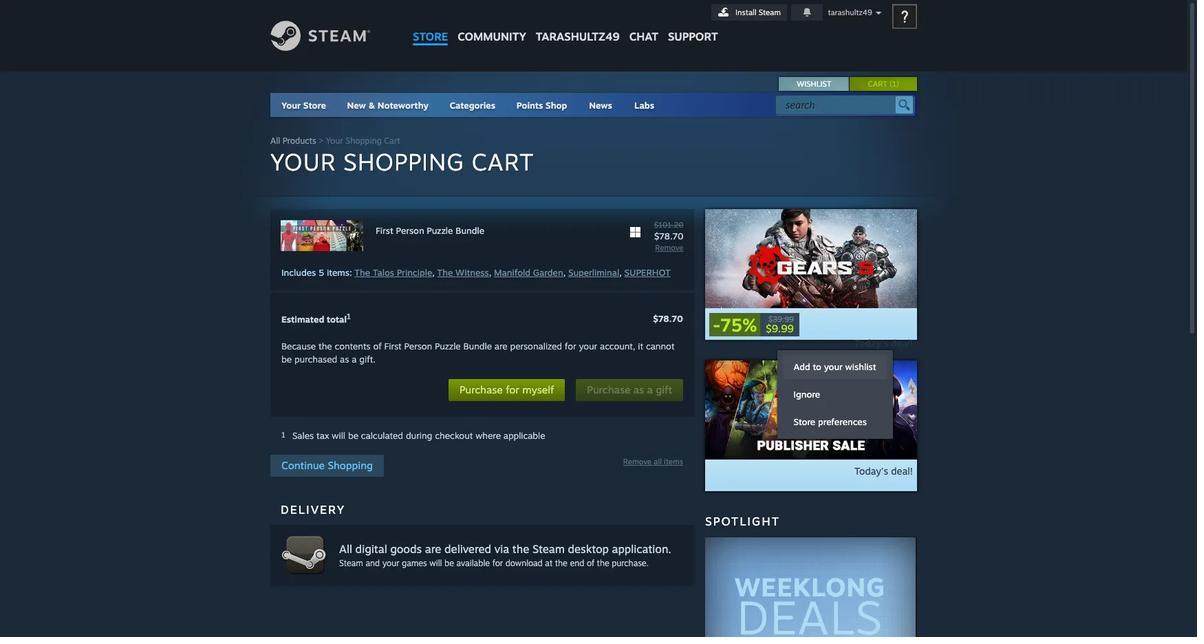 Task type: vqa. For each thing, say whether or not it's contained in the screenshot.
Cookies link
no



Task type: locate. For each thing, give the bounding box(es) containing it.
0 vertical spatial will
[[332, 430, 346, 441]]

2 the from the left
[[437, 267, 453, 278]]

wishlist link
[[780, 77, 849, 91]]

0 horizontal spatial the
[[355, 267, 370, 278]]

digital
[[356, 542, 387, 556]]

2 horizontal spatial for
[[565, 341, 577, 352]]

for inside because the contents of first person puzzle bundle are personalized for your account, it cannot be purchased as a gift.
[[565, 341, 577, 352]]

bundle up witness
[[456, 225, 485, 236]]

of
[[373, 341, 382, 352], [587, 558, 595, 568]]

1 vertical spatial today's deal!
[[855, 465, 913, 477]]

1 vertical spatial as
[[634, 384, 644, 397]]

0 horizontal spatial be
[[282, 354, 292, 365]]

1 vertical spatial $78.70
[[653, 313, 683, 324]]

1 left sales
[[282, 430, 286, 440]]

today's deal!
[[855, 337, 913, 349], [855, 465, 913, 477]]

be inside all digital goods are delivered via the steam desktop application. steam and your games will be available for download at the end of the purchase.
[[445, 558, 454, 568]]

1 horizontal spatial all
[[339, 542, 352, 556]]

0 horizontal spatial steam
[[339, 558, 363, 568]]

purchase down 'account,'
[[587, 384, 631, 397]]

store up the ">"
[[303, 100, 326, 111]]

2 today's from the top
[[855, 465, 889, 477]]

your right to
[[824, 361, 843, 372]]

0 horizontal spatial all
[[271, 136, 280, 146]]

as left gift
[[634, 384, 644, 397]]

1 horizontal spatial are
[[495, 341, 508, 352]]

new & noteworthy link
[[347, 100, 429, 111]]

your left 'account,'
[[579, 341, 598, 352]]

steam left and
[[339, 558, 363, 568]]

be inside because the contents of first person puzzle bundle are personalized for your account, it cannot be purchased as a gift.
[[282, 354, 292, 365]]

0 vertical spatial for
[[565, 341, 577, 352]]

$101.20
[[654, 220, 684, 230]]

add to your wishlist
[[794, 361, 877, 372]]

1 horizontal spatial of
[[587, 558, 595, 568]]

1 vertical spatial today's
[[855, 465, 889, 477]]

2 today's deal! from the top
[[855, 465, 913, 477]]

0 vertical spatial first
[[376, 225, 394, 236]]

as
[[340, 354, 349, 365], [634, 384, 644, 397]]

1 for (
[[893, 79, 897, 89]]

1 horizontal spatial as
[[634, 384, 644, 397]]

purchase.
[[612, 558, 649, 568]]

steam
[[759, 8, 781, 17], [533, 542, 565, 556], [339, 558, 363, 568]]

will inside all digital goods are delivered via the steam desktop application. steam and your games will be available for download at the end of the purchase.
[[430, 558, 442, 568]]

1
[[893, 79, 897, 89], [347, 312, 351, 321], [282, 430, 286, 440]]

person
[[396, 225, 424, 236], [404, 341, 432, 352]]

news link
[[578, 93, 624, 117]]

1 horizontal spatial your
[[579, 341, 598, 352]]

1 vertical spatial of
[[587, 558, 595, 568]]

1 vertical spatial 1
[[347, 312, 351, 321]]

first person puzzle bundle link
[[376, 225, 485, 236]]

today's
[[855, 337, 889, 349], [855, 465, 889, 477]]

items
[[664, 457, 683, 466]]

cart left "("
[[868, 79, 888, 89]]

purchase as a gift
[[587, 384, 672, 397]]

$78.70 up cannot
[[653, 313, 683, 324]]

categories
[[450, 100, 496, 111]]

a down contents
[[352, 354, 357, 365]]

bundle
[[456, 225, 485, 236], [464, 341, 492, 352]]

of up gift.
[[373, 341, 382, 352]]

0 vertical spatial as
[[340, 354, 349, 365]]

1 vertical spatial a
[[647, 384, 653, 397]]

for left myself
[[506, 384, 520, 397]]

1 vertical spatial puzzle
[[435, 341, 461, 352]]

your up all products link
[[282, 100, 301, 111]]

0 horizontal spatial for
[[493, 558, 503, 568]]

continue shopping
[[282, 459, 373, 472]]

$78.70 down $101.20
[[655, 231, 684, 242]]

be for all
[[445, 558, 454, 568]]

for right personalized
[[565, 341, 577, 352]]

1 horizontal spatial store
[[794, 416, 816, 427]]

via
[[495, 542, 509, 556]]

bundle up purchase for myself
[[464, 341, 492, 352]]

all products >         your shopping cart your shopping cart
[[271, 136, 534, 176]]

the up purchased
[[319, 341, 332, 352]]

2 horizontal spatial 1
[[893, 79, 897, 89]]

the
[[355, 267, 370, 278], [437, 267, 453, 278]]

0 horizontal spatial are
[[425, 542, 441, 556]]

the inside because the contents of first person puzzle bundle are personalized for your account, it cannot be purchased as a gift.
[[319, 341, 332, 352]]

1 horizontal spatial will
[[430, 558, 442, 568]]

0 horizontal spatial your
[[383, 558, 400, 568]]

for down via in the bottom of the page
[[493, 558, 503, 568]]

0 horizontal spatial tarashultz49
[[536, 30, 620, 43]]

as down contents
[[340, 354, 349, 365]]

0 vertical spatial cart
[[868, 79, 888, 89]]

2 vertical spatial be
[[445, 558, 454, 568]]

today's up wishlist
[[855, 337, 889, 349]]

your store
[[282, 100, 326, 111]]

today's deal! down preferences
[[855, 465, 913, 477]]

account,
[[600, 341, 636, 352]]

store preferences link
[[783, 410, 888, 434]]

1 vertical spatial all
[[339, 542, 352, 556]]

all left digital
[[339, 542, 352, 556]]

all
[[654, 457, 662, 466]]

a inside because the contents of first person puzzle bundle are personalized for your account, it cannot be purchased as a gift.
[[352, 354, 357, 365]]

1 vertical spatial first
[[384, 341, 402, 352]]

the up "download"
[[513, 542, 530, 556]]

all inside the all products >         your shopping cart your shopping cart
[[271, 136, 280, 146]]

0 vertical spatial a
[[352, 354, 357, 365]]

remove down $101.20
[[655, 243, 684, 253]]

0 vertical spatial person
[[396, 225, 424, 236]]

0 vertical spatial all
[[271, 136, 280, 146]]

0 horizontal spatial remove
[[623, 457, 652, 466]]

a
[[352, 354, 357, 365], [647, 384, 653, 397]]

0 vertical spatial puzzle
[[427, 225, 453, 236]]

of inside all digital goods are delivered via the steam desktop application. steam and your games will be available for download at the end of the purchase.
[[587, 558, 595, 568]]

estimated
[[282, 314, 324, 325]]

tax
[[317, 430, 329, 441]]

,
[[432, 267, 435, 278], [489, 267, 492, 278], [563, 267, 566, 278], [620, 267, 622, 278]]

cart down new & noteworthy link
[[384, 136, 400, 146]]

store down ignore
[[794, 416, 816, 427]]

2 horizontal spatial steam
[[759, 8, 781, 17]]

your down products
[[271, 147, 336, 176]]

0 horizontal spatial cart
[[384, 136, 400, 146]]

first inside because the contents of first person puzzle bundle are personalized for your account, it cannot be purchased as a gift.
[[384, 341, 402, 352]]

1 vertical spatial deal!
[[891, 465, 913, 477]]

the left witness
[[437, 267, 453, 278]]

remove
[[655, 243, 684, 253], [623, 457, 652, 466]]

1 vertical spatial cart
[[384, 136, 400, 146]]

0 vertical spatial 1
[[893, 79, 897, 89]]

be down delivered
[[445, 558, 454, 568]]

will right games
[[430, 558, 442, 568]]

chat
[[630, 30, 659, 43]]

1 vertical spatial be
[[348, 430, 359, 441]]

will right the tax
[[332, 430, 346, 441]]

0 horizontal spatial a
[[352, 354, 357, 365]]

0 vertical spatial shopping
[[346, 136, 382, 146]]

are up games
[[425, 542, 441, 556]]

be
[[282, 354, 292, 365], [348, 430, 359, 441], [445, 558, 454, 568]]

the left talos
[[355, 267, 370, 278]]

0 horizontal spatial 1
[[282, 430, 286, 440]]

be left calculated
[[348, 430, 359, 441]]

purchase down because the contents of first person puzzle bundle are personalized for your account, it cannot be purchased as a gift.
[[460, 384, 503, 397]]

1 vertical spatial person
[[404, 341, 432, 352]]

shopping
[[346, 136, 382, 146], [344, 147, 464, 176], [328, 459, 373, 472]]

1 horizontal spatial tarashultz49
[[828, 8, 873, 17]]

0 horizontal spatial as
[[340, 354, 349, 365]]

person up the principle on the top
[[396, 225, 424, 236]]

2 horizontal spatial be
[[445, 558, 454, 568]]

news
[[589, 100, 613, 111]]

person inside because the contents of first person puzzle bundle are personalized for your account, it cannot be purchased as a gift.
[[404, 341, 432, 352]]

1 purchase from the left
[[460, 384, 503, 397]]

2 vertical spatial your
[[271, 147, 336, 176]]

2 vertical spatial 1
[[282, 430, 286, 440]]

0 vertical spatial your
[[282, 100, 301, 111]]

-
[[713, 314, 721, 336]]

2 vertical spatial your
[[383, 558, 400, 568]]

remove all items link
[[623, 457, 683, 466]]

all left products
[[271, 136, 280, 146]]

for inside all digital goods are delivered via the steam desktop application. steam and your games will be available for download at the end of the purchase.
[[493, 558, 503, 568]]

during
[[406, 430, 432, 441]]

points shop
[[517, 100, 567, 111]]

points
[[517, 100, 543, 111]]

shopping down the tax
[[328, 459, 373, 472]]

1 horizontal spatial for
[[506, 384, 520, 397]]

1 up search 'text field' in the right top of the page
[[893, 79, 897, 89]]

, left superliminal
[[563, 267, 566, 278]]

1 inside estimated total 1
[[347, 312, 351, 321]]

will
[[332, 430, 346, 441], [430, 558, 442, 568]]

0 vertical spatial $78.70
[[655, 231, 684, 242]]

continue shopping link
[[271, 455, 384, 477]]

1 inside 1 sales tax will be calculated during checkout where applicable
[[282, 430, 286, 440]]

application.
[[612, 542, 672, 556]]

steam right install
[[759, 8, 781, 17]]

0 vertical spatial today's deal!
[[855, 337, 913, 349]]

0 vertical spatial your
[[579, 341, 598, 352]]

wishlist
[[846, 361, 877, 372]]

gift
[[656, 384, 672, 397]]

, left the witness link
[[432, 267, 435, 278]]

cart down points
[[472, 147, 534, 176]]

1 vertical spatial will
[[430, 558, 442, 568]]

categories link
[[450, 100, 496, 111]]

labs link
[[624, 93, 666, 117]]

>
[[319, 136, 324, 146]]

shop
[[546, 100, 567, 111]]

your
[[579, 341, 598, 352], [824, 361, 843, 372], [383, 558, 400, 568]]

, left manifold
[[489, 267, 492, 278]]

shopping down new
[[346, 136, 382, 146]]

install steam
[[736, 8, 781, 17]]

a left gift
[[647, 384, 653, 397]]

person right contents
[[404, 341, 432, 352]]

0 vertical spatial of
[[373, 341, 382, 352]]

today's deal! up wishlist
[[855, 337, 913, 349]]

, left superhot
[[620, 267, 622, 278]]

0 vertical spatial are
[[495, 341, 508, 352]]

available
[[457, 558, 490, 568]]

1 horizontal spatial 1
[[347, 312, 351, 321]]

1 horizontal spatial cart
[[472, 147, 534, 176]]

wishlist
[[797, 79, 832, 89]]

1 vertical spatial remove
[[623, 457, 652, 466]]

superhot
[[625, 267, 671, 278]]

be down because
[[282, 354, 292, 365]]

community
[[458, 30, 526, 43]]

noteworthy
[[378, 100, 429, 111]]

tarashultz49 link
[[531, 0, 625, 50]]

your right the ">"
[[326, 136, 343, 146]]

today's down preferences
[[855, 465, 889, 477]]

1 horizontal spatial remove
[[655, 243, 684, 253]]

2 purchase from the left
[[587, 384, 631, 397]]

applicable
[[504, 430, 546, 441]]

manifold
[[494, 267, 531, 278]]

&
[[368, 100, 375, 111]]

0 vertical spatial deal!
[[891, 337, 913, 349]]

0 vertical spatial today's
[[855, 337, 889, 349]]

steam up at
[[533, 542, 565, 556]]

1 vertical spatial your
[[326, 136, 343, 146]]

your right and
[[383, 558, 400, 568]]

1 horizontal spatial purchase
[[587, 384, 631, 397]]

1 vertical spatial steam
[[533, 542, 565, 556]]

2 vertical spatial for
[[493, 558, 503, 568]]

are
[[495, 341, 508, 352], [425, 542, 441, 556]]

0 vertical spatial be
[[282, 354, 292, 365]]

are left personalized
[[495, 341, 508, 352]]

1 up contents
[[347, 312, 351, 321]]

purchase for purchase as a gift
[[587, 384, 631, 397]]

1 vertical spatial are
[[425, 542, 441, 556]]

remove left all
[[623, 457, 652, 466]]

your inside because the contents of first person puzzle bundle are personalized for your account, it cannot be purchased as a gift.
[[579, 341, 598, 352]]

all inside all digital goods are delivered via the steam desktop application. steam and your games will be available for download at the end of the purchase.
[[339, 542, 352, 556]]

0 horizontal spatial of
[[373, 341, 382, 352]]

first up talos
[[376, 225, 394, 236]]

includes
[[282, 267, 316, 278]]

0 vertical spatial remove
[[655, 243, 684, 253]]

1 horizontal spatial the
[[437, 267, 453, 278]]

cart
[[868, 79, 888, 89], [384, 136, 400, 146], [472, 147, 534, 176]]

the
[[319, 341, 332, 352], [513, 542, 530, 556], [555, 558, 568, 568], [597, 558, 610, 568]]

1 vertical spatial bundle
[[464, 341, 492, 352]]

1 , from the left
[[432, 267, 435, 278]]

0 horizontal spatial purchase
[[460, 384, 503, 397]]

labs
[[635, 100, 655, 111]]

1 vertical spatial your
[[824, 361, 843, 372]]

of right end
[[587, 558, 595, 568]]

ignore
[[794, 389, 821, 400]]

shopping down noteworthy
[[344, 147, 464, 176]]

items:
[[327, 267, 352, 278]]

for
[[565, 341, 577, 352], [506, 384, 520, 397], [493, 558, 503, 568]]

first right contents
[[384, 341, 402, 352]]

0 horizontal spatial store
[[303, 100, 326, 111]]



Task type: describe. For each thing, give the bounding box(es) containing it.
superliminal link
[[568, 267, 620, 278]]

$101.20 $78.70 remove
[[654, 220, 684, 253]]

2 , from the left
[[489, 267, 492, 278]]

all for steam and your games will be available for download at the end of the purchase.
[[339, 542, 352, 556]]

bundle inside because the contents of first person puzzle bundle are personalized for your account, it cannot be purchased as a gift.
[[464, 341, 492, 352]]

1 vertical spatial shopping
[[344, 147, 464, 176]]

remove link
[[655, 243, 684, 253]]

because the contents of first person puzzle bundle are personalized for your account, it cannot be purchased as a gift.
[[282, 341, 675, 365]]

gift.
[[359, 354, 376, 365]]

all products link
[[271, 136, 316, 146]]

because
[[282, 341, 316, 352]]

puzzle inside because the contents of first person puzzle bundle are personalized for your account, it cannot be purchased as a gift.
[[435, 341, 461, 352]]

all for your shopping cart
[[271, 136, 280, 146]]

purchase for purchase for myself
[[460, 384, 503, 397]]

4 , from the left
[[620, 267, 622, 278]]

are inside all digital goods are delivered via the steam desktop application. steam and your games will be available for download at the end of the purchase.
[[425, 542, 441, 556]]

purchase for myself link
[[449, 379, 565, 402]]

of inside because the contents of first person puzzle bundle are personalized for your account, it cannot be purchased as a gift.
[[373, 341, 382, 352]]

1 horizontal spatial a
[[647, 384, 653, 397]]

1 today's from the top
[[855, 337, 889, 349]]

$39.99
[[769, 315, 794, 324]]

1 today's deal! from the top
[[855, 337, 913, 349]]

2 vertical spatial cart
[[472, 147, 534, 176]]

0 vertical spatial tarashultz49
[[828, 8, 873, 17]]

contents
[[335, 341, 371, 352]]

cannot
[[646, 341, 675, 352]]

sales
[[292, 430, 314, 441]]

75%
[[721, 314, 757, 336]]

as inside because the contents of first person puzzle bundle are personalized for your account, it cannot be purchased as a gift.
[[340, 354, 349, 365]]

store preferences
[[794, 416, 867, 427]]

personalized
[[510, 341, 562, 352]]

desktop
[[568, 542, 609, 556]]

delivery
[[281, 502, 346, 517]]

first person puzzle bundle
[[376, 225, 485, 236]]

estimated total 1
[[282, 312, 351, 325]]

2 deal! from the top
[[891, 465, 913, 477]]

superliminal
[[568, 267, 620, 278]]

be for because
[[282, 354, 292, 365]]

the talos principle link
[[355, 267, 432, 278]]

your store link
[[282, 100, 326, 111]]

1 horizontal spatial be
[[348, 430, 359, 441]]

1 vertical spatial for
[[506, 384, 520, 397]]

talos
[[373, 267, 394, 278]]

the right at
[[555, 558, 568, 568]]

delivered
[[445, 542, 492, 556]]

support
[[668, 30, 718, 43]]

1 horizontal spatial steam
[[533, 542, 565, 556]]

includes 5 items: the talos principle , the witness , manifold garden , superliminal , superhot
[[282, 267, 671, 278]]

it
[[638, 341, 644, 352]]

remove all items
[[623, 457, 683, 466]]

2 vertical spatial shopping
[[328, 459, 373, 472]]

-75%
[[713, 314, 757, 336]]

remove inside $101.20 $78.70 remove
[[655, 243, 684, 253]]

new
[[347, 100, 366, 111]]

1 the from the left
[[355, 267, 370, 278]]

to
[[813, 361, 822, 372]]

products
[[283, 136, 316, 146]]

store link
[[408, 0, 453, 50]]

$78.70 inside $101.20 $78.70 remove
[[655, 231, 684, 242]]

2 vertical spatial steam
[[339, 558, 363, 568]]

2 horizontal spatial your
[[824, 361, 843, 372]]

cart         ( 1 )
[[868, 79, 900, 89]]

$39.99 $9.99
[[766, 315, 794, 335]]

0 vertical spatial bundle
[[456, 225, 485, 236]]

garden
[[533, 267, 563, 278]]

are inside because the contents of first person puzzle bundle are personalized for your account, it cannot be purchased as a gift.
[[495, 341, 508, 352]]

3 , from the left
[[563, 267, 566, 278]]

total
[[327, 314, 347, 325]]

your inside all digital goods are delivered via the steam desktop application. steam and your games will be available for download at the end of the purchase.
[[383, 558, 400, 568]]

store
[[413, 30, 448, 43]]

1 deal! from the top
[[891, 337, 913, 349]]

0 horizontal spatial will
[[332, 430, 346, 441]]

goods
[[390, 542, 422, 556]]

install steam link
[[712, 4, 787, 21]]

new & noteworthy
[[347, 100, 429, 111]]

points shop link
[[506, 93, 578, 117]]

(
[[890, 79, 893, 89]]

purchase for myself
[[460, 384, 554, 397]]

where
[[476, 430, 501, 441]]

and
[[366, 558, 380, 568]]

purchased
[[295, 354, 337, 365]]

1 for total
[[347, 312, 351, 321]]

the down desktop
[[597, 558, 610, 568]]

1 vertical spatial store
[[794, 416, 816, 427]]

5
[[319, 267, 324, 278]]

$9.99
[[766, 322, 794, 335]]

download
[[506, 558, 543, 568]]

0 vertical spatial steam
[[759, 8, 781, 17]]

all digital goods are delivered via the steam desktop application. steam and your games will be available for download at the end of the purchase.
[[339, 542, 672, 568]]

search text field
[[786, 96, 893, 114]]

checkout
[[435, 430, 473, 441]]

add
[[794, 361, 811, 372]]

)
[[897, 79, 900, 89]]

1 vertical spatial tarashultz49
[[536, 30, 620, 43]]

at
[[545, 558, 553, 568]]

preferences
[[818, 416, 867, 427]]

2 horizontal spatial cart
[[868, 79, 888, 89]]

principle
[[397, 267, 432, 278]]

1 sales tax will be calculated during checkout where applicable
[[282, 430, 546, 441]]

games
[[402, 558, 427, 568]]

spotlight
[[706, 514, 780, 529]]

0 vertical spatial store
[[303, 100, 326, 111]]

the witness link
[[437, 267, 489, 278]]

community link
[[453, 0, 531, 50]]



